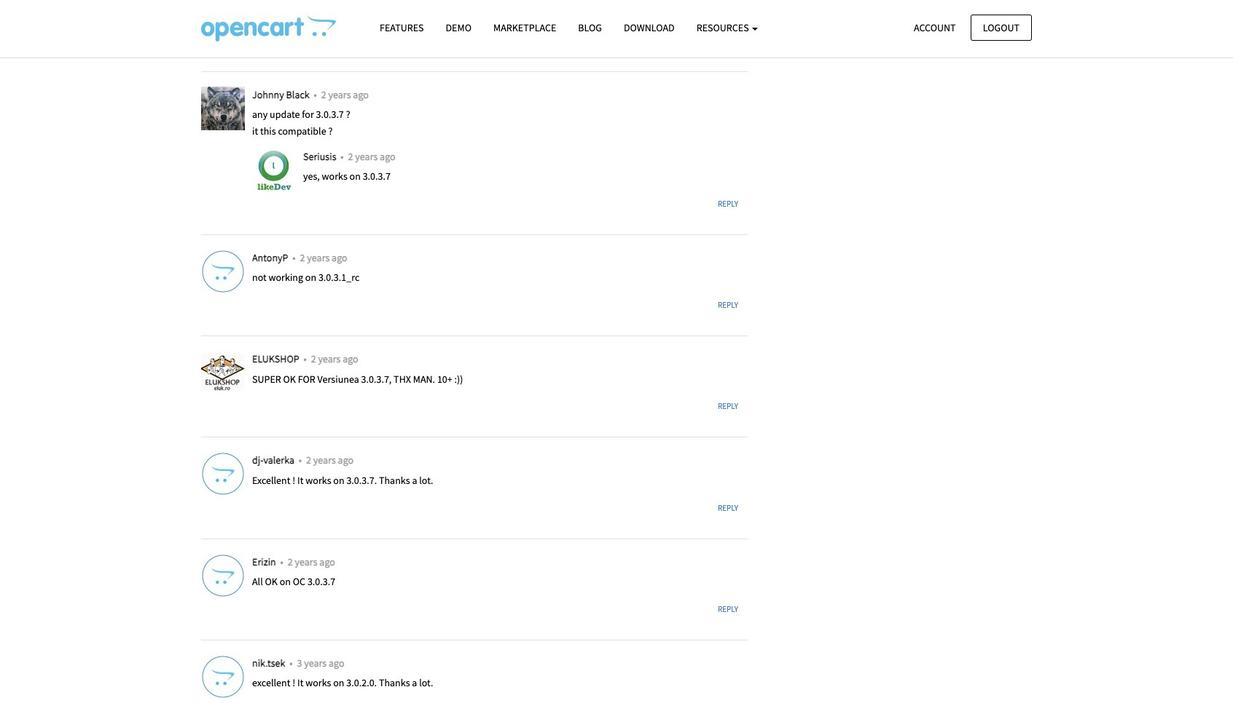 Task type: locate. For each thing, give the bounding box(es) containing it.
all ok on oc 3.0.3.7
[[252, 576, 335, 589]]

2 right valerka
[[306, 454, 311, 467]]

1 vertical spatial a
[[412, 677, 417, 690]]

0 vertical spatial elukshop image
[[201, 0, 245, 29]]

3 years ago
[[297, 657, 344, 670]]

0 vertical spatial a
[[412, 474, 417, 487]]

0 vertical spatial versiunea
[[252, 7, 294, 20]]

thx
[[367, 7, 381, 20]]

2 lot. from the top
[[419, 677, 433, 690]]

0 vertical spatial lot.
[[419, 474, 433, 487]]

1 vertical spatial works
[[306, 474, 331, 487]]

a for excellent ! it works on 3.0.3.7. thanks a lot.
[[412, 474, 417, 487]]

,
[[404, 7, 406, 20]]

! for excellent
[[292, 677, 295, 690]]

ok right all
[[265, 576, 278, 589]]

2 vertical spatial works
[[306, 677, 331, 690]]

elukshop image
[[201, 0, 245, 29], [201, 351, 245, 395]]

lot. right 3.0.3.7.
[[419, 474, 433, 487]]

years
[[328, 88, 351, 101], [355, 150, 378, 163], [307, 251, 330, 264], [318, 353, 341, 366], [313, 454, 336, 467], [295, 556, 317, 569], [304, 657, 327, 670]]

2 up 'for'
[[311, 353, 316, 366]]

3.0.3.7 right yes,
[[363, 170, 391, 183]]

10+ for man.
[[437, 373, 452, 386]]

0 vertical spatial ?
[[346, 108, 350, 121]]

versiunea
[[252, 7, 294, 20], [317, 373, 359, 386]]

1 vertical spatial 3.0.3.7
[[363, 170, 391, 183]]

it right excellent
[[297, 474, 304, 487]]

2 for johnny black
[[321, 88, 326, 101]]

yes,
[[303, 170, 320, 183]]

3
[[297, 657, 302, 670]]

2 ! from the top
[[292, 677, 295, 690]]

a right 3.0.2.0.
[[412, 677, 417, 690]]

ago up excellent ! it works on 3.0.3.7. thanks a lot.
[[338, 454, 354, 467]]

oc
[[293, 576, 305, 589]]

resources link
[[686, 15, 769, 41]]

ok
[[283, 373, 296, 386], [265, 576, 278, 589]]

3.0.3.7 right for
[[316, 108, 344, 121]]

thanks right 3.0.3.7.
[[379, 474, 410, 487]]

3.0.3.7, left thx
[[361, 373, 392, 386]]

1 a from the top
[[412, 474, 417, 487]]

lot. right 3.0.2.0.
[[419, 677, 433, 690]]

2 years ago up super ok for versiunea 3.0.3.7, thx man. 10+ :))
[[311, 353, 358, 366]]

logout link
[[971, 14, 1032, 41]]

3.0.3.7 inside any update for 3.0.3.7 ? it this compatible ?
[[316, 108, 344, 121]]

download
[[624, 21, 675, 34]]

ago up yes, works on 3.0.3.7 at top left
[[380, 150, 395, 163]]

years for erizin
[[295, 556, 317, 569]]

2 a from the top
[[412, 677, 417, 690]]

1 horizontal spatial 10+
[[437, 373, 452, 386]]

10+ left :))
[[437, 373, 452, 386]]

nik.tsek
[[252, 657, 287, 670]]

10+
[[408, 7, 424, 20], [437, 373, 452, 386]]

2 years ago up excellent ! it works on 3.0.3.7. thanks a lot.
[[306, 454, 354, 467]]

3.0.3.7
[[316, 108, 344, 121], [363, 170, 391, 183], [307, 576, 335, 589]]

1 lot. from the top
[[419, 474, 433, 487]]

0 vertical spatial !
[[292, 474, 295, 487]]

1 vertical spatial lot.
[[419, 677, 433, 690]]

versiunea 3.0.3.7, super ok thx man , 10+
[[252, 7, 424, 20]]

2 years ago up oc
[[288, 556, 335, 569]]

1 vertical spatial ok
[[265, 576, 278, 589]]

lot.
[[419, 474, 433, 487], [419, 677, 433, 690]]

on for 3.0.3.7
[[350, 170, 361, 183]]

2 it from the top
[[297, 677, 303, 690]]

2 thanks from the top
[[379, 677, 410, 690]]

2 years ago for seriusis
[[348, 150, 395, 163]]

ago up excellent ! it works on 3.0.2.0. thanks a lot.
[[329, 657, 344, 670]]

2
[[321, 88, 326, 101], [348, 150, 353, 163], [300, 251, 305, 264], [311, 353, 316, 366], [306, 454, 311, 467], [288, 556, 293, 569]]

!
[[292, 474, 295, 487], [292, 677, 295, 690]]

2 years ago for erizin
[[288, 556, 335, 569]]

3.0.3.7 right oc
[[307, 576, 335, 589]]

ok left 'for'
[[283, 373, 296, 386]]

years up super ok for versiunea 3.0.3.7, thx man. 10+ :))
[[318, 353, 341, 366]]

thanks right 3.0.2.0.
[[379, 677, 410, 690]]

2 years ago for johnny black
[[321, 88, 369, 101]]

2 elukshop image from the top
[[201, 351, 245, 395]]

5 reply from the top
[[718, 605, 738, 615]]

2 up all ok on oc 3.0.3.7
[[288, 556, 293, 569]]

versiunea left super
[[252, 7, 294, 20]]

on right working
[[305, 271, 316, 284]]

super
[[328, 7, 352, 20]]

0 vertical spatial 3.0.3.7
[[316, 108, 344, 121]]

years for nik.tsek
[[304, 657, 327, 670]]

any update for 3.0.3.7 ? it this compatible ?
[[252, 108, 350, 138]]

0 vertical spatial thanks
[[379, 474, 410, 487]]

works
[[322, 170, 347, 183], [306, 474, 331, 487], [306, 677, 331, 690]]

blog link
[[567, 15, 613, 41]]

0 vertical spatial it
[[297, 474, 304, 487]]

1 it from the top
[[297, 474, 304, 487]]

1 vertical spatial elukshop image
[[201, 351, 245, 395]]

! right excellent
[[292, 474, 295, 487]]

works right yes,
[[322, 170, 347, 183]]

1 ! from the top
[[292, 474, 295, 487]]

valerka
[[263, 454, 294, 467]]

?
[[346, 108, 350, 121], [328, 124, 333, 138]]

2 up yes, works on 3.0.3.7 at top left
[[348, 150, 353, 163]]

1 horizontal spatial ?
[[346, 108, 350, 121]]

2 reply button from the top
[[708, 295, 748, 316]]

a
[[412, 474, 417, 487], [412, 677, 417, 690]]

this
[[260, 124, 276, 138]]

2 years ago for dj-valerka
[[306, 454, 354, 467]]

it for excellent
[[297, 677, 303, 690]]

1 vertical spatial 10+
[[437, 373, 452, 386]]

yes, works on 3.0.3.7
[[303, 170, 391, 183]]

on
[[350, 170, 361, 183], [305, 271, 316, 284], [333, 474, 344, 487], [280, 576, 291, 589], [333, 677, 344, 690]]

ago right black
[[353, 88, 369, 101]]

reply for all ok on oc 3.0.3.7
[[718, 605, 738, 615]]

years up yes, works on 3.0.3.7 at top left
[[355, 150, 378, 163]]

not working on 3.0.3.1_rc
[[252, 271, 360, 284]]

it down 3
[[297, 677, 303, 690]]

0 horizontal spatial versiunea
[[252, 7, 294, 20]]

1 vertical spatial !
[[292, 677, 295, 690]]

1 vertical spatial ?
[[328, 124, 333, 138]]

0 horizontal spatial 10+
[[408, 7, 424, 20]]

antonyp
[[252, 251, 290, 264]]

thx
[[394, 373, 411, 386]]

2 years ago
[[321, 88, 369, 101], [348, 150, 395, 163], [300, 251, 347, 264], [311, 353, 358, 366], [306, 454, 354, 467], [288, 556, 335, 569]]

ago for elukshop
[[343, 353, 358, 366]]

dj valerka image
[[201, 453, 245, 497]]

2 right black
[[321, 88, 326, 101]]

2 reply from the top
[[718, 300, 738, 311]]

marketplace link
[[482, 15, 567, 41]]

ago
[[353, 88, 369, 101], [380, 150, 395, 163], [332, 251, 347, 264], [343, 353, 358, 366], [338, 454, 354, 467], [319, 556, 335, 569], [329, 657, 344, 670]]

! right excellent on the left
[[292, 677, 295, 690]]

1 vertical spatial versiunea
[[317, 373, 359, 386]]

lot. for excellent ! it works on 3.0.2.0. thanks a lot.
[[419, 677, 433, 690]]

years right 3
[[304, 657, 327, 670]]

reply
[[718, 199, 738, 209], [718, 300, 738, 311], [718, 402, 738, 412], [718, 503, 738, 514], [718, 605, 738, 615]]

reply button for not working on 3.0.3.1_rc
[[708, 295, 748, 316]]

3.0.3.7,
[[296, 7, 326, 20], [361, 373, 392, 386]]

seriusis image
[[252, 148, 296, 192]]

compatible
[[278, 124, 326, 138]]

1 horizontal spatial ok
[[283, 373, 296, 386]]

3 reply button from the top
[[708, 397, 748, 418]]

thanks for 3.0.2.0.
[[379, 677, 410, 690]]

a right 3.0.3.7.
[[412, 474, 417, 487]]

2 years ago right black
[[321, 88, 369, 101]]

works down 3 years ago
[[306, 677, 331, 690]]

ago up super ok for versiunea 3.0.3.7, thx man. 10+ :))
[[343, 353, 358, 366]]

works left 3.0.3.7.
[[306, 474, 331, 487]]

2 up "not working on 3.0.3.1_rc"
[[300, 251, 305, 264]]

2 years ago up yes, works on 3.0.3.7 at top left
[[348, 150, 395, 163]]

2 years ago up 3.0.3.1_rc
[[300, 251, 347, 264]]

0 vertical spatial 3.0.3.7,
[[296, 7, 326, 20]]

reply button
[[708, 194, 748, 215], [708, 295, 748, 316], [708, 397, 748, 418], [708, 498, 748, 519], [708, 600, 748, 621]]

4 reply from the top
[[718, 503, 738, 514]]

2 for erizin
[[288, 556, 293, 569]]

ago up all ok on oc 3.0.3.7
[[319, 556, 335, 569]]

years right black
[[328, 88, 351, 101]]

5 reply button from the top
[[708, 600, 748, 621]]

3 reply from the top
[[718, 402, 738, 412]]

marketplace
[[493, 21, 556, 34]]

0 horizontal spatial ?
[[328, 124, 333, 138]]

johnny black image
[[201, 87, 245, 130]]

! for excellent
[[292, 474, 295, 487]]

1 thanks from the top
[[379, 474, 410, 487]]

1 elukshop image from the top
[[201, 0, 245, 29]]

3.0.3.1_rc
[[318, 271, 360, 284]]

0 horizontal spatial ok
[[265, 576, 278, 589]]

ok for super
[[283, 373, 296, 386]]

antonyp image
[[201, 250, 245, 294]]

1 vertical spatial it
[[297, 677, 303, 690]]

ago for dj-valerka
[[338, 454, 354, 467]]

0 vertical spatial ok
[[283, 373, 296, 386]]

logout
[[983, 21, 1020, 34]]

? right for
[[346, 108, 350, 121]]

3.0.3.7, left super
[[296, 7, 326, 20]]

1 horizontal spatial versiunea
[[317, 373, 359, 386]]

1 horizontal spatial 3.0.3.7,
[[361, 373, 392, 386]]

opencart - order delete button for opencart 3 image
[[201, 15, 336, 42]]

years up oc
[[295, 556, 317, 569]]

thanks
[[379, 474, 410, 487], [379, 677, 410, 690]]

excellent
[[252, 677, 290, 690]]

years up excellent ! it works on 3.0.3.7. thanks a lot.
[[313, 454, 336, 467]]

0 vertical spatial 10+
[[408, 7, 424, 20]]

ago for nik.tsek
[[329, 657, 344, 670]]

1 vertical spatial thanks
[[379, 677, 410, 690]]

ago up 3.0.3.1_rc
[[332, 251, 347, 264]]

years up "not working on 3.0.3.1_rc"
[[307, 251, 330, 264]]

10+ right ,
[[408, 7, 424, 20]]

4 reply button from the top
[[708, 498, 748, 519]]

thanks for 3.0.3.7.
[[379, 474, 410, 487]]

0 vertical spatial works
[[322, 170, 347, 183]]

versiunea right 'for'
[[317, 373, 359, 386]]

on right yes,
[[350, 170, 361, 183]]

black
[[286, 88, 310, 101]]

? up seriusis
[[328, 124, 333, 138]]

3.0.3.7.
[[346, 474, 377, 487]]

on left oc
[[280, 576, 291, 589]]

it
[[297, 474, 304, 487], [297, 677, 303, 690]]

super ok for versiunea 3.0.3.7, thx man. 10+ :))
[[252, 373, 463, 386]]



Task type: vqa. For each thing, say whether or not it's contained in the screenshot.
OpenCart Books link
no



Task type: describe. For each thing, give the bounding box(es) containing it.
10+ for ,
[[408, 7, 424, 20]]

2 for antonyp
[[300, 251, 305, 264]]

dj-
[[252, 454, 263, 467]]

on left 3.0.3.7.
[[333, 474, 344, 487]]

for
[[298, 373, 315, 386]]

nik.tsek image
[[201, 656, 245, 700]]

reply for excellent ! it works on 3.0.3.7. thanks a lot.
[[718, 503, 738, 514]]

super
[[252, 373, 281, 386]]

1 reply from the top
[[718, 199, 738, 209]]

2 for dj-valerka
[[306, 454, 311, 467]]

account
[[914, 21, 956, 34]]

dj-valerka
[[252, 454, 296, 467]]

ago for johnny black
[[353, 88, 369, 101]]

reply button for excellent ! it works on 3.0.3.7. thanks a lot.
[[708, 498, 748, 519]]

man
[[383, 7, 402, 20]]

reply for super ok for versiunea 3.0.3.7, thx man. 10+ :))
[[718, 402, 738, 412]]

demo
[[446, 21, 471, 34]]

0 horizontal spatial 3.0.3.7,
[[296, 7, 326, 20]]

blog
[[578, 21, 602, 34]]

it for excellent
[[297, 474, 304, 487]]

for
[[302, 108, 314, 121]]

johnny
[[252, 88, 284, 101]]

2 vertical spatial 3.0.3.7
[[307, 576, 335, 589]]

:))
[[454, 373, 463, 386]]

reply button for super ok for versiunea 3.0.3.7, thx man. 10+ :))
[[708, 397, 748, 418]]

years for seriusis
[[355, 150, 378, 163]]

erizin
[[252, 556, 278, 569]]

1 vertical spatial 3.0.3.7,
[[361, 373, 392, 386]]

3.0.3.7 for for
[[316, 108, 344, 121]]

reply button for all ok on oc 3.0.3.7
[[708, 600, 748, 621]]

any
[[252, 108, 268, 121]]

features link
[[369, 15, 435, 41]]

3.0.2.0.
[[346, 677, 377, 690]]

features
[[380, 21, 424, 34]]

works for 3
[[306, 677, 331, 690]]

download link
[[613, 15, 686, 41]]

update
[[270, 108, 300, 121]]

elukshop
[[252, 353, 301, 366]]

ago for seriusis
[[380, 150, 395, 163]]

ago for antonyp
[[332, 251, 347, 264]]

2 for elukshop
[[311, 353, 316, 366]]

ok for all
[[265, 576, 278, 589]]

2 for seriusis
[[348, 150, 353, 163]]

3.0.3.7 for on
[[363, 170, 391, 183]]

working
[[269, 271, 303, 284]]

it
[[252, 124, 258, 138]]

a for excellent ! it works on 3.0.2.0. thanks a lot.
[[412, 677, 417, 690]]

years for antonyp
[[307, 251, 330, 264]]

on left 3.0.2.0.
[[333, 677, 344, 690]]

works for 2
[[306, 474, 331, 487]]

1 reply button from the top
[[708, 194, 748, 215]]

2 years ago for elukshop
[[311, 353, 358, 366]]

reply for not working on 3.0.3.1_rc
[[718, 300, 738, 311]]

demo link
[[435, 15, 482, 41]]

years for elukshop
[[318, 353, 341, 366]]

all
[[252, 576, 263, 589]]

johnny black
[[252, 88, 312, 101]]

elukshop image for elukshop
[[201, 351, 245, 395]]

on for oc
[[280, 576, 291, 589]]

2 years ago for antonyp
[[300, 251, 347, 264]]

on for 3.0.3.1_rc
[[305, 271, 316, 284]]

not
[[252, 271, 267, 284]]

account link
[[901, 14, 968, 41]]

years for johnny black
[[328, 88, 351, 101]]

elukshop image for versiunea 3.0.3.7, super ok thx man , 10+
[[201, 0, 245, 29]]

ago for erizin
[[319, 556, 335, 569]]

resources
[[696, 21, 751, 34]]

erizin image
[[201, 554, 245, 598]]

excellent ! it works on 3.0.2.0. thanks a lot.
[[252, 677, 433, 690]]

excellent
[[252, 474, 290, 487]]

seriusis
[[303, 150, 338, 163]]

excellent ! it works on 3.0.3.7. thanks a lot.
[[252, 474, 433, 487]]

years for dj-valerka
[[313, 454, 336, 467]]

lot. for excellent ! it works on 3.0.3.7. thanks a lot.
[[419, 474, 433, 487]]

ok
[[354, 7, 365, 20]]

man.
[[413, 373, 435, 386]]



